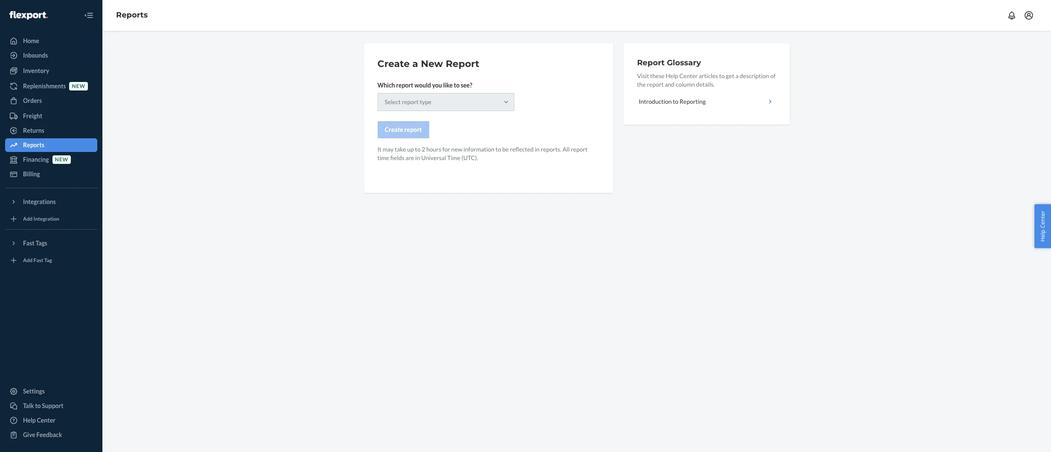 Task type: vqa. For each thing, say whether or not it's contained in the screenshot.
topmost the Help
yes



Task type: describe. For each thing, give the bounding box(es) containing it.
feedback
[[36, 431, 62, 438]]

integrations
[[23, 198, 56, 205]]

replenishments
[[23, 82, 66, 90]]

up
[[407, 146, 414, 153]]

1 report from the left
[[446, 58, 480, 70]]

1 horizontal spatial in
[[535, 146, 540, 153]]

new inside it may take up to 2 hours for new information to be reflected in reports. all report time fields are in universal time (utc).
[[451, 146, 463, 153]]

report inside button
[[405, 126, 422, 133]]

tags
[[36, 239, 47, 247]]

home link
[[5, 34, 97, 48]]

new
[[421, 58, 443, 70]]

you
[[432, 82, 442, 89]]

the
[[637, 81, 646, 88]]

glossary
[[667, 58, 701, 67]]

it
[[378, 146, 382, 153]]

report inside it may take up to 2 hours for new information to be reflected in reports. all report time fields are in universal time (utc).
[[571, 146, 588, 153]]

these
[[650, 72, 665, 79]]

time
[[378, 154, 389, 161]]

financing
[[23, 156, 49, 163]]

to left reporting on the top of page
[[673, 98, 679, 105]]

billing
[[23, 170, 40, 178]]

settings link
[[5, 385, 97, 398]]

center inside button
[[1039, 211, 1047, 228]]

1 horizontal spatial reports link
[[116, 10, 148, 20]]

(utc).
[[462, 154, 478, 161]]

open notifications image
[[1007, 10, 1017, 20]]

freight link
[[5, 109, 97, 123]]

fast tags
[[23, 239, 47, 247]]

introduction to reporting button
[[637, 92, 776, 111]]

a inside visit these help center articles to get a description of the report and column details.
[[736, 72, 739, 79]]

visit these help center articles to get a description of the report and column details.
[[637, 72, 776, 88]]

visit
[[637, 72, 649, 79]]

returns link
[[5, 124, 97, 137]]

help inside button
[[1039, 229, 1047, 242]]

universal
[[421, 154, 446, 161]]

information
[[464, 146, 495, 153]]

fast tags button
[[5, 237, 97, 250]]

tag
[[44, 257, 52, 264]]

talk to support
[[23, 402, 63, 409]]

get
[[726, 72, 735, 79]]

and
[[665, 81, 675, 88]]

close navigation image
[[84, 10, 94, 20]]

0 horizontal spatial in
[[415, 154, 420, 161]]

take
[[395, 146, 406, 153]]

help center link
[[5, 414, 97, 427]]

help inside visit these help center articles to get a description of the report and column details.
[[666, 72, 678, 79]]

help center inside button
[[1039, 211, 1047, 242]]

2 report from the left
[[637, 58, 665, 67]]

1 vertical spatial fast
[[34, 257, 43, 264]]

report left would
[[396, 82, 413, 89]]

reflected
[[510, 146, 534, 153]]

to right talk
[[35, 402, 41, 409]]

description
[[740, 72, 769, 79]]

0 vertical spatial reports
[[116, 10, 148, 20]]

help inside "link"
[[23, 417, 36, 424]]

0 horizontal spatial reports
[[23, 141, 44, 149]]

0 horizontal spatial a
[[413, 58, 418, 70]]

create report
[[385, 126, 422, 133]]

integrations button
[[5, 195, 97, 209]]



Task type: locate. For each thing, give the bounding box(es) containing it.
1 horizontal spatial reports
[[116, 10, 148, 20]]

add integration
[[23, 216, 59, 222]]

settings
[[23, 388, 45, 395]]

1 vertical spatial new
[[451, 146, 463, 153]]

see?
[[461, 82, 472, 89]]

details.
[[696, 81, 715, 88]]

create for create a new report
[[378, 58, 410, 70]]

reports
[[116, 10, 148, 20], [23, 141, 44, 149]]

in
[[535, 146, 540, 153], [415, 154, 420, 161]]

be
[[502, 146, 509, 153]]

2
[[422, 146, 425, 153]]

time
[[447, 154, 461, 161]]

add integration link
[[5, 212, 97, 226]]

2 vertical spatial help
[[23, 417, 36, 424]]

to left be
[[496, 146, 501, 153]]

inbounds link
[[5, 49, 97, 62]]

report inside visit these help center articles to get a description of the report and column details.
[[647, 81, 664, 88]]

home
[[23, 37, 39, 44]]

a left new
[[413, 58, 418, 70]]

2 horizontal spatial center
[[1039, 211, 1047, 228]]

may
[[383, 146, 394, 153]]

which report would you like to see?
[[378, 82, 472, 89]]

report up see?
[[446, 58, 480, 70]]

reports link
[[116, 10, 148, 20], [5, 138, 97, 152]]

add down fast tags in the bottom left of the page
[[23, 257, 33, 264]]

create up may
[[385, 126, 403, 133]]

1 vertical spatial help center
[[23, 417, 55, 424]]

2 horizontal spatial help
[[1039, 229, 1047, 242]]

help center
[[1039, 211, 1047, 242], [23, 417, 55, 424]]

center inside "link"
[[37, 417, 55, 424]]

0 horizontal spatial help
[[23, 417, 36, 424]]

0 vertical spatial create
[[378, 58, 410, 70]]

create inside create report button
[[385, 126, 403, 133]]

fast left tags
[[23, 239, 34, 247]]

0 vertical spatial a
[[413, 58, 418, 70]]

new up billing link
[[55, 156, 68, 163]]

1 horizontal spatial center
[[680, 72, 698, 79]]

2 add from the top
[[23, 257, 33, 264]]

0 horizontal spatial reports link
[[5, 138, 97, 152]]

new for replenishments
[[72, 83, 85, 89]]

talk
[[23, 402, 34, 409]]

report down the these
[[647, 81, 664, 88]]

add for add integration
[[23, 216, 33, 222]]

0 vertical spatial help center
[[1039, 211, 1047, 242]]

add left the integration
[[23, 216, 33, 222]]

in left reports.
[[535, 146, 540, 153]]

integration
[[34, 216, 59, 222]]

1 vertical spatial add
[[23, 257, 33, 264]]

report
[[446, 58, 480, 70], [637, 58, 665, 67]]

fast left tag
[[34, 257, 43, 264]]

0 vertical spatial help
[[666, 72, 678, 79]]

new
[[72, 83, 85, 89], [451, 146, 463, 153], [55, 156, 68, 163]]

center inside visit these help center articles to get a description of the report and column details.
[[680, 72, 698, 79]]

talk to support button
[[5, 399, 97, 413]]

add fast tag
[[23, 257, 52, 264]]

fast inside dropdown button
[[23, 239, 34, 247]]

introduction to reporting
[[639, 98, 706, 105]]

0 vertical spatial add
[[23, 216, 33, 222]]

2 horizontal spatial new
[[451, 146, 463, 153]]

reporting
[[680, 98, 706, 105]]

1 horizontal spatial help center
[[1039, 211, 1047, 242]]

help center button
[[1035, 204, 1051, 248]]

2 vertical spatial center
[[37, 417, 55, 424]]

report glossary
[[637, 58, 701, 67]]

create a new report
[[378, 58, 480, 70]]

add
[[23, 216, 33, 222], [23, 257, 33, 264]]

which
[[378, 82, 395, 89]]

create report button
[[378, 121, 429, 138]]

in right are
[[415, 154, 420, 161]]

to right like
[[454, 82, 460, 89]]

1 vertical spatial a
[[736, 72, 739, 79]]

report up up
[[405, 126, 422, 133]]

1 vertical spatial help
[[1039, 229, 1047, 242]]

new for financing
[[55, 156, 68, 163]]

returns
[[23, 127, 44, 134]]

1 vertical spatial reports link
[[5, 138, 97, 152]]

of
[[771, 72, 776, 79]]

0 horizontal spatial center
[[37, 417, 55, 424]]

billing link
[[5, 167, 97, 181]]

report up the these
[[637, 58, 665, 67]]

flexport logo image
[[9, 11, 48, 20]]

report
[[647, 81, 664, 88], [396, 82, 413, 89], [405, 126, 422, 133], [571, 146, 588, 153]]

like
[[443, 82, 453, 89]]

column
[[676, 81, 695, 88]]

0 horizontal spatial new
[[55, 156, 68, 163]]

for
[[443, 146, 450, 153]]

new up the orders link
[[72, 83, 85, 89]]

reports.
[[541, 146, 562, 153]]

0 vertical spatial reports link
[[116, 10, 148, 20]]

1 horizontal spatial help
[[666, 72, 678, 79]]

would
[[415, 82, 431, 89]]

a
[[413, 58, 418, 70], [736, 72, 739, 79]]

0 vertical spatial center
[[680, 72, 698, 79]]

orders
[[23, 97, 42, 104]]

new up time
[[451, 146, 463, 153]]

0 horizontal spatial report
[[446, 58, 480, 70]]

freight
[[23, 112, 42, 120]]

fields
[[391, 154, 405, 161]]

articles
[[699, 72, 718, 79]]

are
[[406, 154, 414, 161]]

0 vertical spatial fast
[[23, 239, 34, 247]]

center
[[680, 72, 698, 79], [1039, 211, 1047, 228], [37, 417, 55, 424]]

0 vertical spatial in
[[535, 146, 540, 153]]

help center inside help center "link"
[[23, 417, 55, 424]]

inbounds
[[23, 52, 48, 59]]

1 horizontal spatial report
[[637, 58, 665, 67]]

add for add fast tag
[[23, 257, 33, 264]]

0 horizontal spatial help center
[[23, 417, 55, 424]]

create up which at left top
[[378, 58, 410, 70]]

report right "all" at the right top of page
[[571, 146, 588, 153]]

give feedback
[[23, 431, 62, 438]]

help
[[666, 72, 678, 79], [1039, 229, 1047, 242], [23, 417, 36, 424]]

it may take up to 2 hours for new information to be reflected in reports. all report time fields are in universal time (utc).
[[378, 146, 588, 161]]

1 add from the top
[[23, 216, 33, 222]]

add fast tag link
[[5, 254, 97, 267]]

to left 2
[[415, 146, 421, 153]]

orders link
[[5, 94, 97, 108]]

to inside visit these help center articles to get a description of the report and column details.
[[719, 72, 725, 79]]

give feedback button
[[5, 428, 97, 442]]

1 vertical spatial create
[[385, 126, 403, 133]]

give
[[23, 431, 35, 438]]

to
[[719, 72, 725, 79], [454, 82, 460, 89], [673, 98, 679, 105], [415, 146, 421, 153], [496, 146, 501, 153], [35, 402, 41, 409]]

introduction
[[639, 98, 672, 105]]

1 vertical spatial reports
[[23, 141, 44, 149]]

support
[[42, 402, 63, 409]]

to left get
[[719, 72, 725, 79]]

create
[[378, 58, 410, 70], [385, 126, 403, 133]]

all
[[563, 146, 570, 153]]

0 vertical spatial new
[[72, 83, 85, 89]]

1 vertical spatial center
[[1039, 211, 1047, 228]]

open account menu image
[[1024, 10, 1034, 20]]

1 vertical spatial in
[[415, 154, 420, 161]]

inventory
[[23, 67, 49, 74]]

1 horizontal spatial a
[[736, 72, 739, 79]]

2 vertical spatial new
[[55, 156, 68, 163]]

inventory link
[[5, 64, 97, 78]]

a right get
[[736, 72, 739, 79]]

1 horizontal spatial new
[[72, 83, 85, 89]]

fast
[[23, 239, 34, 247], [34, 257, 43, 264]]

hours
[[426, 146, 441, 153]]

create for create report
[[385, 126, 403, 133]]



